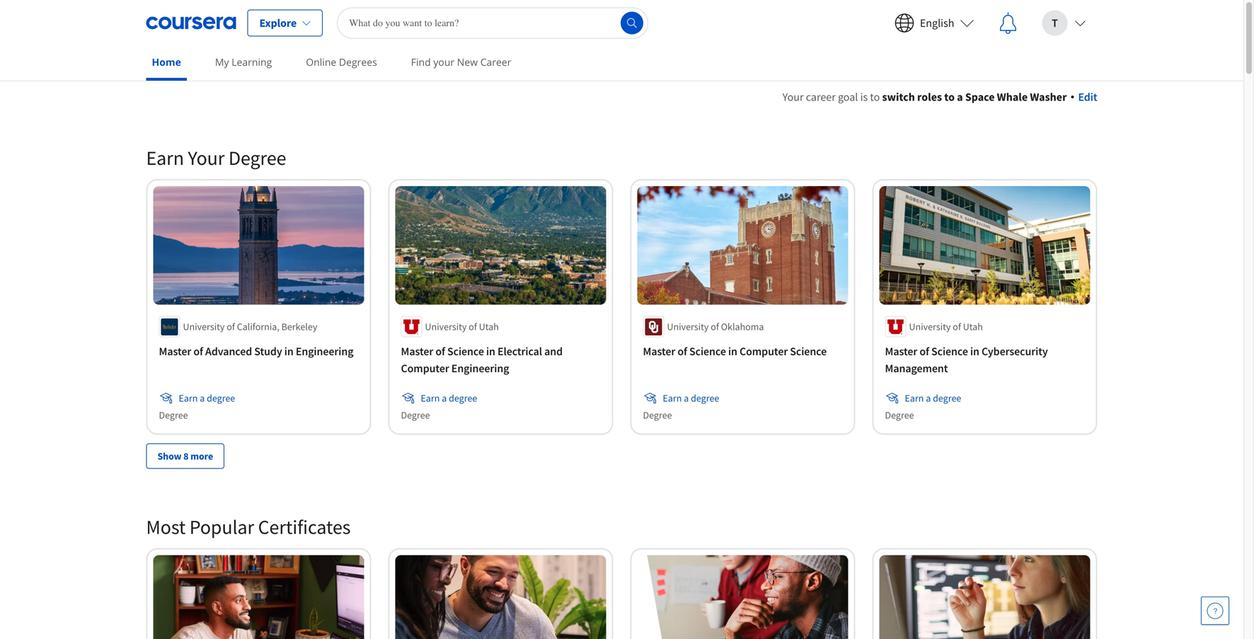 Task type: vqa. For each thing, say whether or not it's contained in the screenshot.


Task type: describe. For each thing, give the bounding box(es) containing it.
home
[[152, 55, 181, 69]]

science for master of science in cybersecurity management
[[932, 345, 969, 359]]

earn a degree for master of science in electrical and computer engineering
[[421, 392, 478, 405]]

degree for cybersecurity
[[934, 392, 962, 405]]

and
[[545, 345, 563, 359]]

master for master of science in computer science
[[643, 345, 676, 359]]

explore button
[[248, 10, 323, 36]]

most
[[146, 515, 186, 540]]

home link
[[146, 46, 187, 81]]

your career goal is to switch roles to a space whale washer
[[783, 90, 1068, 104]]

degree for master of advanced study in engineering
[[159, 409, 188, 422]]

university of utah for electrical
[[425, 321, 499, 333]]

in for master of science in cybersecurity management
[[971, 345, 980, 359]]

edit button
[[1072, 89, 1098, 106]]

in for master of science in computer science
[[729, 345, 738, 359]]

show 8 more
[[158, 450, 213, 463]]

space
[[966, 90, 995, 104]]

berkeley
[[282, 321, 318, 333]]

earn for master of science in electrical and computer engineering
[[421, 392, 440, 405]]

earn a degree for master of science in computer science
[[663, 392, 720, 405]]

is
[[861, 90, 868, 104]]

cybersecurity
[[982, 345, 1049, 359]]

help center image
[[1208, 603, 1225, 620]]

oklahoma
[[721, 321, 764, 333]]

english button
[[884, 0, 986, 46]]

utah for electrical
[[479, 321, 499, 333]]

3 science from the left
[[791, 345, 827, 359]]

master of advanced study in engineering link
[[159, 343, 359, 360]]

washer
[[1031, 90, 1068, 104]]

master for master of science in electrical and computer engineering
[[401, 345, 434, 359]]

most popular certificates collection element
[[138, 492, 1107, 640]]

earn for master of science in computer science
[[663, 392, 682, 405]]

t button
[[1032, 0, 1098, 46]]

master of science in electrical and computer engineering link
[[401, 343, 601, 377]]

master of science in electrical and computer engineering
[[401, 345, 563, 376]]

degree for electrical
[[449, 392, 478, 405]]

0 horizontal spatial your
[[188, 146, 225, 170]]

career
[[481, 55, 512, 69]]

of inside master of science in electrical and computer engineering
[[436, 345, 445, 359]]

show 8 more button
[[146, 444, 225, 469]]

in for master of science in electrical and computer engineering
[[487, 345, 496, 359]]

computer inside master of science in electrical and computer engineering
[[401, 362, 450, 376]]

degree for master of science in electrical and computer engineering
[[401, 409, 430, 422]]

popular
[[190, 515, 254, 540]]

master of science in cybersecurity management
[[886, 345, 1049, 376]]

roles
[[918, 90, 943, 104]]

degree for master of science in cybersecurity management
[[886, 409, 915, 422]]

electrical
[[498, 345, 543, 359]]

find your new career link
[[406, 46, 517, 78]]

online degrees link
[[300, 46, 383, 78]]

master of advanced study in engineering
[[159, 345, 354, 359]]

most popular certificates
[[146, 515, 351, 540]]

explore
[[260, 16, 297, 30]]

my learning
[[215, 55, 272, 69]]

online degrees
[[306, 55, 377, 69]]

certificates
[[258, 515, 351, 540]]

master of science in cybersecurity management link
[[886, 343, 1085, 377]]

whale
[[998, 90, 1028, 104]]

switch
[[883, 90, 916, 104]]

degree for computer
[[691, 392, 720, 405]]

university for master of science in electrical and computer engineering
[[425, 321, 467, 333]]

degrees
[[339, 55, 377, 69]]

university of california, berkeley
[[183, 321, 318, 333]]



Task type: locate. For each thing, give the bounding box(es) containing it.
computer inside master of science in computer science link
[[740, 345, 788, 359]]

earn a degree down master of science in computer science
[[663, 392, 720, 405]]

engineering inside 'link'
[[296, 345, 354, 359]]

in
[[285, 345, 294, 359], [487, 345, 496, 359], [729, 345, 738, 359], [971, 345, 980, 359]]

university
[[183, 321, 225, 333], [425, 321, 467, 333], [668, 321, 709, 333], [910, 321, 951, 333]]

master
[[159, 345, 191, 359], [401, 345, 434, 359], [643, 345, 676, 359], [886, 345, 918, 359]]

degree for master of science in computer science
[[643, 409, 673, 422]]

degree down master of science in computer science
[[691, 392, 720, 405]]

earn a degree down advanced
[[179, 392, 235, 405]]

management
[[886, 362, 949, 376]]

What do you want to learn? text field
[[337, 7, 649, 39]]

earn a degree for master of advanced study in engineering
[[179, 392, 235, 405]]

my
[[215, 55, 229, 69]]

of inside master of science in cybersecurity management
[[920, 345, 930, 359]]

my learning link
[[210, 46, 278, 78]]

0 horizontal spatial utah
[[479, 321, 499, 333]]

engineering
[[296, 345, 354, 359], [452, 362, 510, 376]]

engineering inside master of science in electrical and computer engineering
[[452, 362, 510, 376]]

earn a degree down management
[[905, 392, 962, 405]]

degree down advanced
[[207, 392, 235, 405]]

0 horizontal spatial university of utah
[[425, 321, 499, 333]]

english
[[921, 16, 955, 30]]

degree for in
[[207, 392, 235, 405]]

a for master of science in computer science
[[684, 392, 689, 405]]

2 degree from the left
[[449, 392, 478, 405]]

1 horizontal spatial your
[[783, 90, 804, 104]]

a for master of science in cybersecurity management
[[927, 392, 932, 405]]

university up management
[[910, 321, 951, 333]]

4 university from the left
[[910, 321, 951, 333]]

of inside 'link'
[[194, 345, 203, 359]]

edit
[[1079, 90, 1098, 104]]

4 in from the left
[[971, 345, 980, 359]]

university of utah up master of science in cybersecurity management
[[910, 321, 984, 333]]

university for master of advanced study in engineering
[[183, 321, 225, 333]]

earn your degree
[[146, 146, 286, 170]]

your
[[783, 90, 804, 104], [188, 146, 225, 170]]

1 horizontal spatial university of utah
[[910, 321, 984, 333]]

engineering down electrical at the left of page
[[452, 362, 510, 376]]

degree
[[207, 392, 235, 405], [449, 392, 478, 405], [691, 392, 720, 405], [934, 392, 962, 405]]

master inside 'link'
[[159, 345, 191, 359]]

your
[[434, 55, 455, 69]]

1 horizontal spatial computer
[[740, 345, 788, 359]]

utah up master of science in cybersecurity management
[[964, 321, 984, 333]]

4 science from the left
[[932, 345, 969, 359]]

3 earn a degree from the left
[[663, 392, 720, 405]]

university of utah
[[425, 321, 499, 333], [910, 321, 984, 333]]

advanced
[[205, 345, 252, 359]]

science for master of science in computer science
[[690, 345, 727, 359]]

0 horizontal spatial engineering
[[296, 345, 354, 359]]

in right study
[[285, 345, 294, 359]]

2 earn a degree from the left
[[421, 392, 478, 405]]

in down oklahoma
[[729, 345, 738, 359]]

4 degree from the left
[[934, 392, 962, 405]]

1 university from the left
[[183, 321, 225, 333]]

3 master from the left
[[643, 345, 676, 359]]

1 earn a degree from the left
[[179, 392, 235, 405]]

new
[[457, 55, 478, 69]]

2 master from the left
[[401, 345, 434, 359]]

1 utah from the left
[[479, 321, 499, 333]]

2 university of utah from the left
[[910, 321, 984, 333]]

a up the more
[[200, 392, 205, 405]]

a
[[958, 90, 964, 104], [200, 392, 205, 405], [442, 392, 447, 405], [684, 392, 689, 405], [927, 392, 932, 405]]

2 in from the left
[[487, 345, 496, 359]]

1 vertical spatial engineering
[[452, 362, 510, 376]]

0 horizontal spatial computer
[[401, 362, 450, 376]]

0 vertical spatial engineering
[[296, 345, 354, 359]]

university for master of science in cybersecurity management
[[910, 321, 951, 333]]

8
[[183, 450, 189, 463]]

engineering down berkeley
[[296, 345, 354, 359]]

in inside master of science in cybersecurity management
[[971, 345, 980, 359]]

california,
[[237, 321, 280, 333]]

study
[[254, 345, 282, 359]]

master of science in computer science link
[[643, 343, 843, 360]]

1 vertical spatial computer
[[401, 362, 450, 376]]

main content containing earn your degree
[[0, 72, 1244, 640]]

1 to from the left
[[871, 90, 881, 104]]

science for master of science in electrical and computer engineering
[[448, 345, 484, 359]]

4 earn a degree from the left
[[905, 392, 962, 405]]

0 vertical spatial your
[[783, 90, 804, 104]]

1 science from the left
[[448, 345, 484, 359]]

master for master of advanced study in engineering
[[159, 345, 191, 359]]

a down master of science in computer science
[[684, 392, 689, 405]]

a down master of science in electrical and computer engineering
[[442, 392, 447, 405]]

main content
[[0, 72, 1244, 640]]

find your new career
[[411, 55, 512, 69]]

master of science in computer science
[[643, 345, 827, 359]]

in inside 'link'
[[285, 345, 294, 359]]

utah up master of science in electrical and computer engineering
[[479, 321, 499, 333]]

1 degree from the left
[[207, 392, 235, 405]]

science
[[448, 345, 484, 359], [690, 345, 727, 359], [791, 345, 827, 359], [932, 345, 969, 359]]

2 utah from the left
[[964, 321, 984, 333]]

3 in from the left
[[729, 345, 738, 359]]

3 degree from the left
[[691, 392, 720, 405]]

earn a degree for master of science in cybersecurity management
[[905, 392, 962, 405]]

utah
[[479, 321, 499, 333], [964, 321, 984, 333]]

a left space
[[958, 90, 964, 104]]

2 university from the left
[[425, 321, 467, 333]]

university for master of science in computer science
[[668, 321, 709, 333]]

earn your degree collection element
[[138, 123, 1107, 492]]

2 science from the left
[[690, 345, 727, 359]]

university up advanced
[[183, 321, 225, 333]]

degree
[[229, 146, 286, 170], [159, 409, 188, 422], [401, 409, 430, 422], [643, 409, 673, 422], [886, 409, 915, 422]]

computer
[[740, 345, 788, 359], [401, 362, 450, 376]]

master for master of science in cybersecurity management
[[886, 345, 918, 359]]

1 vertical spatial your
[[188, 146, 225, 170]]

coursera image
[[146, 12, 236, 34]]

master inside master of science in cybersecurity management
[[886, 345, 918, 359]]

learning
[[232, 55, 272, 69]]

of
[[227, 321, 235, 333], [469, 321, 477, 333], [711, 321, 720, 333], [953, 321, 962, 333], [194, 345, 203, 359], [436, 345, 445, 359], [678, 345, 688, 359], [920, 345, 930, 359]]

1 university of utah from the left
[[425, 321, 499, 333]]

earn a degree down master of science in electrical and computer engineering
[[421, 392, 478, 405]]

earn for master of science in cybersecurity management
[[905, 392, 925, 405]]

master inside master of science in electrical and computer engineering
[[401, 345, 434, 359]]

science inside master of science in electrical and computer engineering
[[448, 345, 484, 359]]

earn for master of advanced study in engineering
[[179, 392, 198, 405]]

to right roles
[[945, 90, 955, 104]]

find
[[411, 55, 431, 69]]

4 master from the left
[[886, 345, 918, 359]]

1 horizontal spatial engineering
[[452, 362, 510, 376]]

1 horizontal spatial to
[[945, 90, 955, 104]]

online
[[306, 55, 337, 69]]

earn
[[146, 146, 184, 170], [179, 392, 198, 405], [421, 392, 440, 405], [663, 392, 682, 405], [905, 392, 925, 405]]

1 horizontal spatial utah
[[964, 321, 984, 333]]

t
[[1053, 16, 1059, 30]]

a for master of advanced study in engineering
[[200, 392, 205, 405]]

show
[[158, 450, 182, 463]]

a for master of science in electrical and computer engineering
[[442, 392, 447, 405]]

a down management
[[927, 392, 932, 405]]

1 in from the left
[[285, 345, 294, 359]]

in inside master of science in electrical and computer engineering
[[487, 345, 496, 359]]

to
[[871, 90, 881, 104], [945, 90, 955, 104]]

science inside master of science in cybersecurity management
[[932, 345, 969, 359]]

3 university from the left
[[668, 321, 709, 333]]

university up master of science in computer science
[[668, 321, 709, 333]]

university of utah up master of science in electrical and computer engineering
[[425, 321, 499, 333]]

None search field
[[337, 7, 649, 39]]

to right "is"
[[871, 90, 881, 104]]

degree down management
[[934, 392, 962, 405]]

goal
[[839, 90, 859, 104]]

2 to from the left
[[945, 90, 955, 104]]

0 horizontal spatial to
[[871, 90, 881, 104]]

more
[[191, 450, 213, 463]]

university of oklahoma
[[668, 321, 764, 333]]

university up master of science in electrical and computer engineering
[[425, 321, 467, 333]]

0 vertical spatial computer
[[740, 345, 788, 359]]

in left electrical at the left of page
[[487, 345, 496, 359]]

1 master from the left
[[159, 345, 191, 359]]

utah for cybersecurity
[[964, 321, 984, 333]]

career
[[806, 90, 836, 104]]

university of utah for cybersecurity
[[910, 321, 984, 333]]

degree down master of science in electrical and computer engineering
[[449, 392, 478, 405]]

in left cybersecurity
[[971, 345, 980, 359]]

earn a degree
[[179, 392, 235, 405], [421, 392, 478, 405], [663, 392, 720, 405], [905, 392, 962, 405]]



